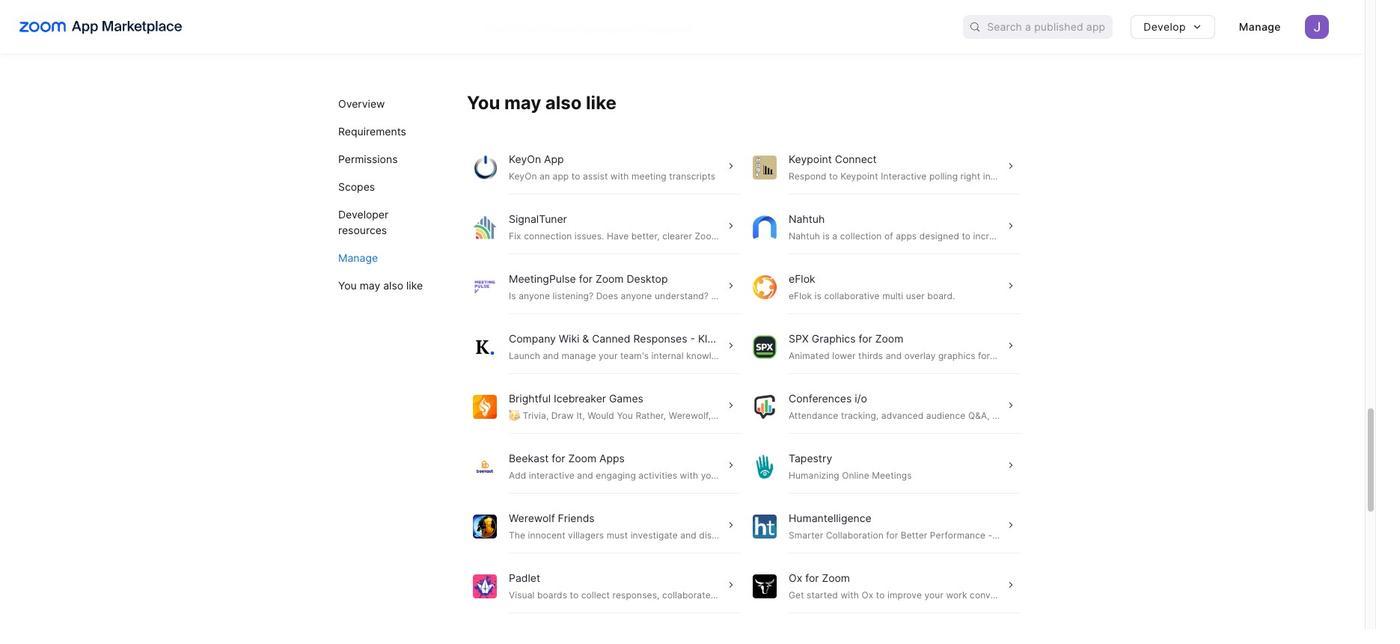 Task type: vqa. For each thing, say whether or not it's contained in the screenshot.


Task type: describe. For each thing, give the bounding box(es) containing it.
you may also like link
[[338, 272, 440, 299]]

permissions link
[[338, 145, 440, 173]]

zoom down tapestry on the bottom right of the page
[[808, 470, 833, 481]]

your right "in"
[[787, 470, 806, 481]]

animated
[[789, 350, 830, 361]]

like inside you may also like link
[[406, 279, 423, 292]]

0 horizontal spatial ox
[[789, 571, 802, 584]]

clearer
[[662, 230, 692, 241]]

&
[[582, 332, 589, 345]]

1 nahtuh from the top
[[789, 212, 825, 225]]

beekast for zoom apps add interactive and engaging activities with your participants in your zoom meetings
[[509, 452, 875, 481]]

board.
[[927, 290, 955, 301]]

visual
[[509, 589, 535, 601]]

1 horizontal spatial ox
[[862, 589, 873, 601]]

is for eflok
[[815, 290, 822, 301]]

to inside padlet visual boards to collect responses, collaborate on files, and present ideas.
[[570, 589, 579, 601]]

1 vertical spatial also
[[383, 279, 403, 292]]

werewolf friends button
[[467, 500, 747, 553]]

banner containing develop
[[0, 0, 1365, 54]]

tracking,
[[841, 410, 879, 421]]

no
[[486, 22, 500, 35]]

live
[[992, 410, 1007, 421]]

ox for zoom get started with ox to improve your work conversations.
[[789, 571, 1033, 601]]

0 horizontal spatial keypoint
[[789, 152, 832, 165]]

meetings inside spx graphics for zoom animated lower thirds and overlay graphics for meetings
[[993, 350, 1032, 361]]

inside
[[983, 170, 1009, 182]]

activities
[[639, 470, 677, 481]]

zoom inside spx graphics for zoom animated lower thirds and overlay graphics for meetings
[[875, 332, 903, 345]]

interaction.
[[1130, 230, 1179, 241]]

responses,
[[612, 589, 660, 601]]

graphics
[[812, 332, 856, 345]]

boards
[[537, 589, 567, 601]]

lower
[[832, 350, 856, 361]]

1 horizontal spatial conferences
[[1109, 410, 1164, 421]]

1 vertical spatial may
[[360, 279, 380, 292]]

wiki
[[559, 332, 579, 345]]

werewolf
[[509, 512, 555, 524]]

developer
[[338, 208, 389, 221]]

manage for manage link
[[338, 251, 378, 264]]

develop button
[[1131, 15, 1215, 39]]

a
[[832, 230, 837, 241]]

company
[[509, 332, 556, 345]]

meetingpulse for zoom desktop
[[509, 272, 668, 285]]

keypoint connect respond to keypoint interactive polling right inside zoom!
[[789, 152, 1038, 182]]

2 nahtuh from the top
[[789, 230, 820, 241]]

to inside nahtuh nahtuh is a collection of apps designed to increase audience engagement and interaction.
[[962, 230, 971, 241]]

canned
[[592, 332, 630, 345]]

meetings.
[[722, 230, 764, 241]]

0 vertical spatial may
[[504, 92, 541, 113]]

tune-
[[767, 230, 792, 241]]

advanced
[[881, 410, 924, 421]]

brightful
[[509, 392, 551, 405]]

to inside ox for zoom get started with ox to improve your work conversations.
[[876, 589, 885, 601]]

polling
[[929, 170, 958, 182]]

with inside signaltuner fix connection issues. have better, clearer zoom meetings. tune-up your signal with signaltuner.
[[855, 230, 874, 241]]

zoom left apps
[[568, 452, 596, 464]]

account
[[503, 22, 543, 35]]

0 vertical spatial i/o
[[855, 392, 867, 405]]

padlet visual boards to collect responses, collaborate on files, and present ideas.
[[509, 571, 830, 601]]

user
[[906, 290, 925, 301]]

desktop
[[627, 272, 668, 285]]

to inside keypoint connect respond to keypoint interactive polling right inside zoom!
[[829, 170, 838, 182]]

app inside the keyon app keyon an app to assist with meeting transcripts
[[553, 170, 569, 182]]

meetingpulse
[[509, 272, 576, 285]]

online
[[842, 470, 869, 481]]

brightful icebreaker games
[[509, 392, 643, 405]]

users
[[546, 22, 573, 35]]

scopes link
[[338, 173, 440, 201]]

from
[[1087, 410, 1107, 421]]

present
[[768, 589, 801, 601]]

engagement
[[1054, 230, 1108, 241]]

0 vertical spatial app
[[658, 22, 676, 35]]

for for ox for zoom get started with ox to improve your work conversations.
[[805, 571, 819, 584]]

connection
[[524, 230, 572, 241]]

with inside ox for zoom get started with ox to improve your work conversations.
[[841, 589, 859, 601]]

files,
[[727, 589, 747, 601]]

collaborate
[[662, 589, 711, 601]]

thirds
[[858, 350, 883, 361]]

with inside beekast for zoom apps add interactive and engaging activities with your participants in your zoom meetings
[[680, 470, 698, 481]]

and inside beekast for zoom apps add interactive and engaging activities with your participants in your zoom meetings
[[577, 470, 593, 481]]

requirements link
[[338, 117, 440, 145]]

zoom inside meetingpulse for zoom desktop 'button'
[[596, 272, 624, 285]]

signaltuner.
[[876, 230, 929, 241]]

signaltuner fix connection issues. have better, clearer zoom meetings. tune-up your signal with signaltuner.
[[509, 212, 929, 241]]

have
[[607, 230, 629, 241]]

and inside conferences i/o attendance tracking, advanced audience q&a, live polling, and more from conferences i/o
[[1043, 410, 1059, 421]]

designed
[[919, 230, 959, 241]]

friends
[[558, 512, 595, 524]]

multi
[[882, 290, 903, 301]]

improve
[[887, 589, 922, 601]]

overview
[[338, 97, 385, 110]]

yet
[[679, 22, 695, 35]]

permissions
[[338, 153, 398, 165]]

manage link
[[338, 244, 440, 272]]

added
[[602, 22, 634, 35]]

on
[[713, 589, 724, 601]]

of
[[884, 230, 893, 241]]

develop
[[1144, 20, 1186, 33]]

1 keyon from the top
[[509, 152, 541, 165]]

fix
[[509, 230, 521, 241]]

brightful icebreaker games button
[[467, 380, 747, 434]]

apps
[[599, 452, 625, 464]]

audience inside nahtuh nahtuh is a collection of apps designed to increase audience engagement and interaction.
[[1012, 230, 1052, 241]]



Task type: locate. For each thing, give the bounding box(es) containing it.
2 keyon from the top
[[509, 170, 537, 182]]

respond
[[789, 170, 827, 182]]

this
[[637, 22, 655, 35]]

get
[[789, 589, 804, 601]]

started
[[807, 589, 838, 601]]

0 horizontal spatial you
[[338, 279, 357, 292]]

work
[[946, 589, 967, 601]]

your left participants
[[701, 470, 720, 481]]

audience right increase
[[1012, 230, 1052, 241]]

eflok eflok is collaborative multi user board.
[[789, 272, 955, 301]]

in
[[777, 470, 784, 481]]

collection
[[840, 230, 882, 241]]

keypoint up respond
[[789, 152, 832, 165]]

like up the keyon app keyon an app to assist with meeting transcripts at the top
[[586, 92, 617, 113]]

your right up
[[806, 230, 825, 241]]

0 vertical spatial keyon
[[509, 152, 541, 165]]

and inside nahtuh nahtuh is a collection of apps designed to increase audience engagement and interaction.
[[1111, 230, 1127, 241]]

you may also like down manage link
[[338, 279, 423, 292]]

1 vertical spatial like
[[406, 279, 423, 292]]

with right activities
[[680, 470, 698, 481]]

your inside ox for zoom get started with ox to improve your work conversations.
[[924, 589, 944, 601]]

klutch
[[698, 332, 729, 345]]

0 vertical spatial audience
[[1012, 230, 1052, 241]]

your inside signaltuner fix connection issues. have better, clearer zoom meetings. tune-up your signal with signaltuner.
[[806, 230, 825, 241]]

0 horizontal spatial also
[[383, 279, 403, 292]]

overlay
[[904, 350, 936, 361]]

for
[[579, 272, 593, 285], [859, 332, 872, 345], [978, 350, 990, 361], [552, 452, 565, 464], [805, 571, 819, 584]]

1 vertical spatial ox
[[862, 589, 873, 601]]

1 horizontal spatial audience
[[1012, 230, 1052, 241]]

apps
[[896, 230, 917, 241]]

and inside padlet visual boards to collect responses, collaborate on files, and present ideas.
[[750, 589, 766, 601]]

meetings
[[872, 470, 912, 481]]

company wiki & canned responses - klutch button
[[467, 320, 747, 374]]

meetings inside beekast for zoom apps add interactive and engaging activities with your participants in your zoom meetings
[[836, 470, 875, 481]]

zoom left desktop
[[596, 272, 624, 285]]

like down manage link
[[406, 279, 423, 292]]

1 horizontal spatial you
[[467, 92, 500, 113]]

padlet
[[509, 571, 540, 584]]

with left of
[[855, 230, 874, 241]]

1 horizontal spatial meetings
[[993, 350, 1032, 361]]

1 vertical spatial you may also like
[[338, 279, 423, 292]]

interactive
[[529, 470, 575, 481]]

app right an at the top left of the page
[[553, 170, 569, 182]]

more
[[1062, 410, 1084, 421]]

to right respond
[[829, 170, 838, 182]]

1 horizontal spatial i/o
[[1167, 410, 1178, 421]]

attendance
[[789, 410, 838, 421]]

0 vertical spatial like
[[586, 92, 617, 113]]

2 eflok from the top
[[789, 290, 812, 301]]

0 vertical spatial conferences
[[789, 392, 852, 405]]

your
[[806, 230, 825, 241], [701, 470, 720, 481], [787, 470, 806, 481], [924, 589, 944, 601]]

to left collect
[[570, 589, 579, 601]]

right
[[960, 170, 980, 182]]

to left improve
[[876, 589, 885, 601]]

1 vertical spatial manage
[[338, 251, 378, 264]]

and right the files,
[[750, 589, 766, 601]]

for for meetingpulse for zoom desktop
[[579, 272, 593, 285]]

like
[[586, 92, 617, 113], [406, 279, 423, 292]]

and right thirds
[[886, 350, 902, 361]]

also up app
[[545, 92, 582, 113]]

humantelligence button
[[747, 500, 1027, 553]]

-
[[690, 332, 695, 345]]

for up interactive in the bottom of the page
[[552, 452, 565, 464]]

ideas.
[[804, 589, 830, 601]]

may down manage link
[[360, 279, 380, 292]]

your left work on the bottom right
[[924, 589, 944, 601]]

eflok down up
[[789, 272, 815, 285]]

1 vertical spatial you
[[338, 279, 357, 292]]

app
[[544, 152, 564, 165]]

and
[[1111, 230, 1127, 241], [886, 350, 902, 361], [1043, 410, 1059, 421], [577, 470, 593, 481], [750, 589, 766, 601]]

keyon app keyon an app to assist with meeting transcripts
[[509, 152, 716, 182]]

0 horizontal spatial audience
[[926, 410, 966, 421]]

0 vertical spatial nahtuh
[[789, 212, 825, 225]]

for right graphics
[[978, 350, 990, 361]]

0 vertical spatial is
[[823, 230, 830, 241]]

you down no
[[467, 92, 500, 113]]

for up ideas.
[[805, 571, 819, 584]]

1 eflok from the top
[[789, 272, 815, 285]]

1 vertical spatial keypoint
[[840, 170, 878, 182]]

conferences i/o attendance tracking, advanced audience q&a, live polling, and more from conferences i/o
[[789, 392, 1178, 421]]

to left increase
[[962, 230, 971, 241]]

1 vertical spatial eflok
[[789, 290, 812, 301]]

humantelligence
[[789, 512, 872, 524]]

with
[[610, 170, 629, 182], [855, 230, 874, 241], [680, 470, 698, 481], [841, 589, 859, 601]]

you may also like inside you may also like link
[[338, 279, 423, 292]]

beekast
[[509, 452, 549, 464]]

0 vertical spatial manage
[[1239, 20, 1281, 33]]

1 horizontal spatial also
[[545, 92, 582, 113]]

0 vertical spatial meetings
[[993, 350, 1032, 361]]

keyon up an at the top left of the page
[[509, 152, 541, 165]]

keypoint down the connect
[[840, 170, 878, 182]]

q&a,
[[968, 410, 990, 421]]

audience left q&a,
[[926, 410, 966, 421]]

0 horizontal spatial is
[[815, 290, 822, 301]]

0 vertical spatial ox
[[789, 571, 802, 584]]

and left engaging
[[577, 470, 593, 481]]

0 vertical spatial eflok
[[789, 272, 815, 285]]

eflok
[[789, 272, 815, 285], [789, 290, 812, 301]]

games
[[609, 392, 643, 405]]

requirements
[[338, 125, 406, 138]]

zoom up thirds
[[875, 332, 903, 345]]

banner
[[0, 0, 1365, 54]]

eflok up the spx
[[789, 290, 812, 301]]

manage inside button
[[1239, 20, 1281, 33]]

collect
[[581, 589, 610, 601]]

for down "issues."
[[579, 272, 593, 285]]

1 horizontal spatial keypoint
[[840, 170, 878, 182]]

add
[[509, 470, 526, 481]]

scopes
[[338, 180, 375, 193]]

nahtuh up up
[[789, 212, 825, 225]]

is
[[823, 230, 830, 241], [815, 290, 822, 301]]

may
[[504, 92, 541, 113], [360, 279, 380, 292]]

icebreaker
[[554, 392, 606, 405]]

no account users have added this app yet
[[486, 22, 695, 35]]

keypoint
[[789, 152, 832, 165], [840, 170, 878, 182]]

and left more
[[1043, 410, 1059, 421]]

zoom right clearer
[[695, 230, 719, 241]]

better,
[[631, 230, 660, 241]]

i/o
[[855, 392, 867, 405], [1167, 410, 1178, 421]]

1 vertical spatial nahtuh
[[789, 230, 820, 241]]

conferences up attendance
[[789, 392, 852, 405]]

manage for "manage" button
[[1239, 20, 1281, 33]]

meetingpulse for zoom desktop button
[[467, 260, 747, 314]]

0 horizontal spatial i/o
[[855, 392, 867, 405]]

1 vertical spatial is
[[815, 290, 822, 301]]

polling,
[[1010, 410, 1041, 421]]

ox left improve
[[862, 589, 873, 601]]

0 vertical spatial keypoint
[[789, 152, 832, 165]]

with inside the keyon app keyon an app to assist with meeting transcripts
[[610, 170, 629, 182]]

nahtuh nahtuh is a collection of apps designed to increase audience engagement and interaction.
[[789, 212, 1179, 241]]

0 horizontal spatial meetings
[[836, 470, 875, 481]]

is left collaborative
[[815, 290, 822, 301]]

0 horizontal spatial like
[[406, 279, 423, 292]]

0 horizontal spatial conferences
[[789, 392, 852, 405]]

may down account
[[504, 92, 541, 113]]

ox up get
[[789, 571, 802, 584]]

conferences right from
[[1109, 410, 1164, 421]]

interactive
[[881, 170, 927, 182]]

1 vertical spatial meetings
[[836, 470, 875, 481]]

is inside nahtuh nahtuh is a collection of apps designed to increase audience engagement and interaction.
[[823, 230, 830, 241]]

and left interaction.
[[1111, 230, 1127, 241]]

and inside spx graphics for zoom animated lower thirds and overlay graphics for meetings
[[886, 350, 902, 361]]

with right started
[[841, 589, 859, 601]]

0 vertical spatial you
[[467, 92, 500, 113]]

0 vertical spatial you may also like
[[467, 92, 617, 113]]

tapestry humanizing online meetings
[[789, 452, 912, 481]]

manage
[[1239, 20, 1281, 33], [338, 251, 378, 264]]

0 horizontal spatial may
[[360, 279, 380, 292]]

1 vertical spatial app
[[553, 170, 569, 182]]

nahtuh
[[789, 212, 825, 225], [789, 230, 820, 241]]

have
[[576, 22, 599, 35]]

you may also like up app
[[467, 92, 617, 113]]

1 horizontal spatial is
[[823, 230, 830, 241]]

1 horizontal spatial app
[[658, 22, 676, 35]]

spx
[[789, 332, 809, 345]]

to inside the keyon app keyon an app to assist with meeting transcripts
[[571, 170, 580, 182]]

signaltuner
[[509, 212, 567, 225]]

1 vertical spatial i/o
[[1167, 410, 1178, 421]]

zoom
[[695, 230, 719, 241], [596, 272, 624, 285], [875, 332, 903, 345], [568, 452, 596, 464], [808, 470, 833, 481], [822, 571, 850, 584]]

audience inside conferences i/o attendance tracking, advanced audience q&a, live polling, and more from conferences i/o
[[926, 410, 966, 421]]

search a published app element
[[963, 15, 1113, 39]]

signal
[[827, 230, 853, 241]]

for inside beekast for zoom apps add interactive and engaging activities with your participants in your zoom meetings
[[552, 452, 565, 464]]

Search text field
[[987, 16, 1113, 38]]

zoom inside signaltuner fix connection issues. have better, clearer zoom meetings. tune-up your signal with signaltuner.
[[695, 230, 719, 241]]

for inside 'button'
[[579, 272, 593, 285]]

1 vertical spatial conferences
[[1109, 410, 1164, 421]]

ox
[[789, 571, 802, 584], [862, 589, 873, 601]]

an
[[540, 170, 550, 182]]

connect
[[835, 152, 877, 165]]

up
[[792, 230, 803, 241]]

zoom inside ox for zoom get started with ox to improve your work conversations.
[[822, 571, 850, 584]]

zoom up started
[[822, 571, 850, 584]]

0 vertical spatial also
[[545, 92, 582, 113]]

you down manage link
[[338, 279, 357, 292]]

app left "yet"
[[658, 22, 676, 35]]

1 horizontal spatial manage
[[1239, 20, 1281, 33]]

for up thirds
[[859, 332, 872, 345]]

0 horizontal spatial you may also like
[[338, 279, 423, 292]]

you inside you may also like link
[[338, 279, 357, 292]]

keyon left an at the top left of the page
[[509, 170, 537, 182]]

is inside eflok eflok is collaborative multi user board.
[[815, 290, 822, 301]]

with right assist
[[610, 170, 629, 182]]

1 horizontal spatial you may also like
[[467, 92, 617, 113]]

is for nahtuh
[[823, 230, 830, 241]]

manage button
[[1227, 15, 1293, 39]]

0 horizontal spatial app
[[553, 170, 569, 182]]

also down manage link
[[383, 279, 403, 292]]

1 horizontal spatial may
[[504, 92, 541, 113]]

for inside ox for zoom get started with ox to improve your work conversations.
[[805, 571, 819, 584]]

keyon
[[509, 152, 541, 165], [509, 170, 537, 182]]

humanizing
[[789, 470, 839, 481]]

1 horizontal spatial like
[[586, 92, 617, 113]]

you
[[467, 92, 500, 113], [338, 279, 357, 292]]

1 vertical spatial audience
[[926, 410, 966, 421]]

nahtuh left a
[[789, 230, 820, 241]]

issues.
[[575, 230, 604, 241]]

to left assist
[[571, 170, 580, 182]]

0 horizontal spatial manage
[[338, 251, 378, 264]]

1 vertical spatial keyon
[[509, 170, 537, 182]]

for for beekast for zoom apps add interactive and engaging activities with your participants in your zoom meetings
[[552, 452, 565, 464]]

is left a
[[823, 230, 830, 241]]

resources
[[338, 224, 387, 236]]

tapestry
[[789, 452, 832, 464]]



